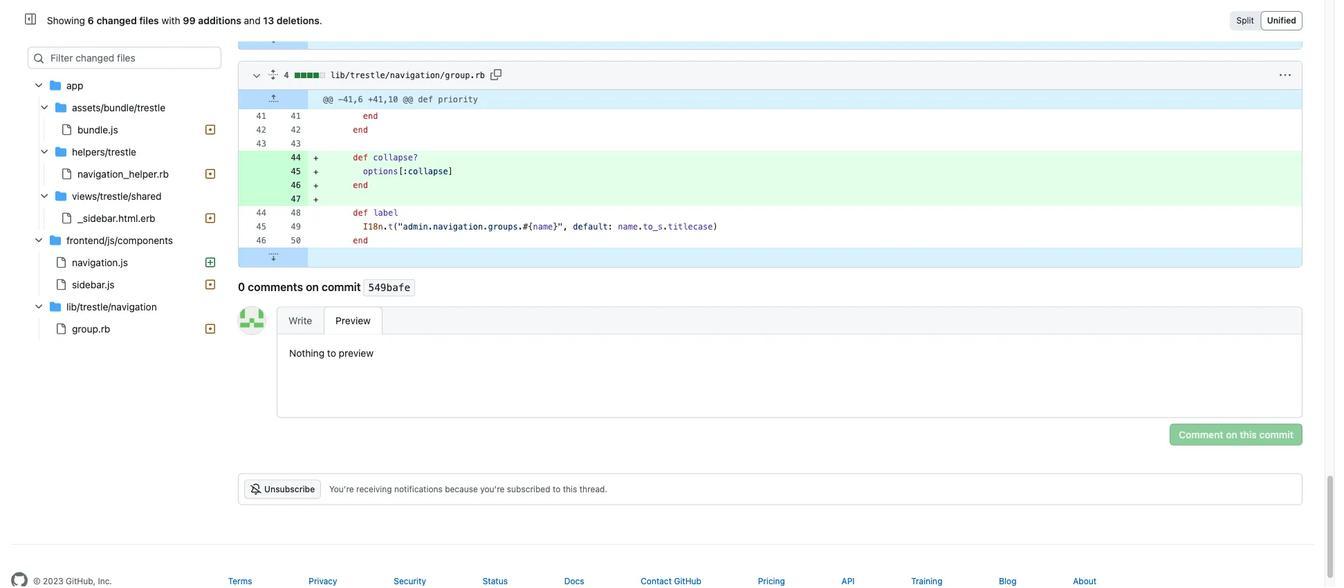 Task type: describe. For each thing, give the bounding box(es) containing it.
split button
[[1232, 13, 1259, 28]]

6
[[88, 15, 94, 26]]

unsubscribe
[[264, 484, 315, 494]]

lib/trestle/navigation/group.rb link
[[330, 65, 485, 87]]

preview
[[336, 315, 371, 327]]

1 @@ from the left
[[323, 95, 333, 105]]

diff view list
[[1230, 11, 1303, 30]]

nothing
[[289, 348, 324, 359]]

549bafe
[[368, 282, 410, 294]]

contact github link
[[641, 577, 701, 586]]

group for frontend/js/components
[[28, 252, 221, 296]]

helpers/trestle tree item
[[28, 141, 221, 185]]

expand down image
[[268, 34, 279, 45]]

app
[[66, 80, 83, 91]]

bell slash image
[[250, 484, 261, 495]]

assets/bundle/trestle button
[[28, 97, 221, 119]]

docs
[[564, 577, 584, 586]]

thread.
[[579, 485, 607, 494]]

views/trestle/shared tree item
[[28, 185, 221, 230]]

-
[[338, 95, 343, 105]]

files
[[139, 15, 159, 26]]

preview
[[339, 348, 374, 359]]

@@ -41,6 +41,10 @@ def priority
[[323, 95, 478, 105]]

add a comment tab list
[[277, 307, 382, 335]]

frontend/js/components button
[[28, 230, 221, 252]]

additions
[[198, 15, 241, 26]]

status link
[[483, 577, 508, 586]]

i18n . t ( "admin.navigation.groups. #{ name } " , default : name . to_s . titlecase )
[[363, 223, 718, 232]]

with
[[162, 15, 180, 26]]

end down i18n
[[353, 236, 368, 246]]

about
[[1073, 577, 1097, 586]]

0
[[238, 281, 245, 294]]

lib/trestle/navigation
[[66, 301, 157, 313]]

github,
[[66, 577, 95, 586]]

i18n
[[363, 223, 383, 232]]

"admin.navigation.groups.
[[398, 223, 523, 232]]

you're
[[329, 485, 354, 494]]

. left (
[[383, 223, 388, 232]]

notifications
[[394, 485, 443, 494]]

views/trestle/shared
[[72, 191, 162, 202]]

expand up image
[[268, 94, 279, 105]]

receiving
[[356, 485, 392, 494]]

blog link
[[999, 577, 1017, 586]]

unsubscribe button
[[244, 480, 321, 499]]

security
[[394, 577, 426, 586]]

and
[[244, 15, 261, 26]]

comment on this commit
[[1179, 429, 1294, 440]]

comment
[[1179, 429, 1223, 440]]

tree item for helpers/trestle tree item
[[28, 163, 221, 185]]

)
[[713, 223, 718, 232]]

41,6
[[343, 95, 363, 105]]

tree item for views/trestle/shared 'tree item'
[[28, 208, 221, 230]]

show options image
[[1280, 70, 1291, 81]]

tree item for group related to frontend/js/components
[[28, 274, 221, 296]]

tree item for lib/trestle/navigation tree item
[[28, 318, 221, 340]]

1 vertical spatial to
[[553, 485, 561, 494]]

unified
[[1267, 16, 1296, 25]]

options [ :collapse ]
[[363, 167, 453, 177]]

split
[[1237, 16, 1254, 25]]

[
[[398, 167, 403, 177]]

helpers/trestle
[[72, 146, 136, 158]]

. left the ')'
[[663, 223, 668, 232]]

#{
[[523, 223, 533, 232]]

t
[[388, 223, 393, 232]]

deletions
[[277, 15, 320, 26]]

frontend/js/components tree item
[[28, 230, 221, 296]]

github
[[674, 577, 701, 586]]

you're
[[480, 485, 505, 494]]

app button
[[28, 75, 221, 97]]

4
[[284, 71, 294, 81]]

tree item for assets/bundle/trestle tree item
[[28, 119, 221, 141]]

write
[[288, 315, 312, 327]]

training link
[[911, 577, 942, 586]]

lib/trestle/navigation/group.rb
[[330, 71, 485, 81]]

priority
[[438, 95, 478, 105]]

options
[[363, 167, 398, 177]]

expand down image
[[268, 252, 279, 263]]

lib/trestle/navigation button
[[28, 296, 221, 318]]

frontend/js/components
[[66, 235, 173, 246]]

privacy
[[309, 577, 337, 586]]

toggle diff contents image
[[251, 71, 262, 82]]

0 vertical spatial def
[[418, 95, 433, 105]]

@terryturtle85 image
[[238, 307, 266, 335]]

© 2023 github, inc.
[[33, 577, 112, 586]]

0 horizontal spatial this
[[563, 485, 577, 494]]

:collapse
[[403, 167, 448, 177]]

}
[[553, 223, 558, 232]]

(
[[393, 223, 398, 232]]

2 @@ from the left
[[403, 95, 413, 105]]

+41,10
[[368, 95, 398, 105]]

1 name from the left
[[533, 223, 553, 232]]

end down options at top
[[353, 181, 368, 191]]

showing 6 changed files with 99 additions and 13 deletions .
[[47, 15, 322, 26]]

def collapse?
[[353, 153, 418, 163]]

lib/trestle/navigation tree item
[[28, 296, 221, 340]]

views/trestle/shared button
[[28, 185, 221, 208]]



Task type: vqa. For each thing, say whether or not it's contained in the screenshot.
About
yes



Task type: locate. For each thing, give the bounding box(es) containing it.
on up write button
[[306, 281, 319, 294]]

Filter changed files text field
[[28, 47, 221, 69]]

end
[[363, 112, 378, 122], [353, 126, 368, 135], [353, 181, 368, 191], [353, 236, 368, 246]]

13
[[263, 15, 274, 26]]

assets/bundle/trestle
[[72, 102, 165, 113]]

7 tree item from the top
[[28, 318, 221, 340]]

commit for on
[[322, 281, 361, 294]]

@@ left "-"
[[323, 95, 333, 105]]

1 tree item from the top
[[28, 75, 221, 230]]

0 vertical spatial group
[[28, 97, 221, 230]]

1 vertical spatial group
[[28, 252, 221, 296]]

training
[[911, 577, 942, 586]]

©
[[33, 577, 41, 586]]

name right the : on the top left of page
[[618, 223, 638, 232]]

to right subscribed
[[553, 485, 561, 494]]

file tree tree
[[28, 75, 221, 340]]

on right comment
[[1226, 429, 1237, 440]]

to
[[327, 348, 336, 359], [553, 485, 561, 494]]

1 horizontal spatial name
[[618, 223, 638, 232]]

expand all image
[[268, 70, 279, 81]]

def up options at top
[[353, 153, 368, 163]]

changed
[[96, 15, 137, 26]]

write button
[[277, 307, 324, 335]]

. right "13"
[[320, 15, 322, 26]]

unified button
[[1263, 13, 1300, 28]]

def label
[[353, 209, 398, 218]]

inc.
[[98, 577, 112, 586]]

99
[[183, 15, 196, 26]]

end down the +41,10
[[363, 112, 378, 122]]

1 horizontal spatial commit
[[1259, 429, 1294, 440]]

titlecase
[[668, 223, 713, 232]]

tree item
[[28, 75, 221, 230], [28, 119, 221, 141], [28, 163, 221, 185], [28, 208, 221, 230], [28, 252, 221, 274], [28, 274, 221, 296], [28, 318, 221, 340]]

to_s
[[643, 223, 663, 232]]

contact github
[[641, 577, 701, 586]]

group for app
[[28, 97, 221, 230]]

assets/bundle/trestle tree item
[[28, 97, 221, 141]]

comment on this commit button
[[1170, 424, 1303, 446]]

docs link
[[564, 577, 584, 586]]

this inside comment on this commit button
[[1240, 429, 1257, 440]]

blog
[[999, 577, 1017, 586]]

"
[[558, 223, 563, 232]]

2 tree item from the top
[[28, 119, 221, 141]]

status
[[483, 577, 508, 586]]

homepage image
[[11, 573, 28, 587]]

about link
[[1073, 577, 1097, 586]]

2 group from the top
[[28, 252, 221, 296]]

def
[[418, 95, 433, 105], [353, 153, 368, 163], [353, 209, 368, 218]]

terms link
[[228, 577, 252, 586]]

0 vertical spatial this
[[1240, 429, 1257, 440]]

api link
[[842, 577, 855, 586]]

def up i18n
[[353, 209, 368, 218]]

0 comments     on commit 549bafe
[[238, 281, 410, 294]]

preview button
[[324, 307, 382, 335]]

because
[[445, 485, 478, 494]]

@@ down lib/trestle/navigation/group.rb
[[403, 95, 413, 105]]

2 vertical spatial def
[[353, 209, 368, 218]]

contact
[[641, 577, 672, 586]]

this
[[1240, 429, 1257, 440], [563, 485, 577, 494]]

1 group from the top
[[28, 97, 221, 230]]

end down 41,6
[[353, 126, 368, 135]]

1 horizontal spatial this
[[1240, 429, 1257, 440]]

,
[[563, 223, 568, 232]]

0 horizontal spatial commit
[[322, 281, 361, 294]]

name
[[533, 223, 553, 232], [618, 223, 638, 232]]

1 vertical spatial on
[[1226, 429, 1237, 440]]

.
[[320, 15, 322, 26], [383, 223, 388, 232], [638, 223, 643, 232], [663, 223, 668, 232]]

this right comment
[[1240, 429, 1257, 440]]

5 tree item from the top
[[28, 252, 221, 274]]

0 horizontal spatial @@
[[323, 95, 333, 105]]

. right the : on the top left of page
[[638, 223, 643, 232]]

comments
[[248, 281, 303, 294]]

4 tree item from the top
[[28, 208, 221, 230]]

commit for this
[[1259, 429, 1294, 440]]

api
[[842, 577, 855, 586]]

0 horizontal spatial to
[[327, 348, 336, 359]]

1 horizontal spatial on
[[1226, 429, 1237, 440]]

label
[[373, 209, 398, 218]]

group
[[28, 97, 221, 230], [28, 252, 221, 296]]

]
[[448, 167, 453, 177]]

subscribed
[[507, 485, 550, 494]]

on
[[306, 281, 319, 294], [1226, 429, 1237, 440]]

on inside button
[[1226, 429, 1237, 440]]

0 vertical spatial on
[[306, 281, 319, 294]]

def down lib/trestle/navigation/group.rb
[[418, 95, 433, 105]]

1 vertical spatial commit
[[1259, 429, 1294, 440]]

sidebar expand image
[[25, 13, 36, 24]]

1 vertical spatial this
[[563, 485, 577, 494]]

1 horizontal spatial to
[[553, 485, 561, 494]]

privacy link
[[309, 577, 337, 586]]

pricing
[[758, 577, 785, 586]]

0 vertical spatial commit
[[322, 281, 361, 294]]

pricing link
[[758, 577, 785, 586]]

to left preview
[[327, 348, 336, 359]]

0 horizontal spatial on
[[306, 281, 319, 294]]

1 horizontal spatial @@
[[403, 95, 413, 105]]

0 vertical spatial to
[[327, 348, 336, 359]]

3 tree item from the top
[[28, 163, 221, 185]]

2023
[[43, 577, 63, 586]]

showing
[[47, 15, 85, 26]]

def for def label
[[353, 209, 368, 218]]

group containing assets/bundle/trestle
[[28, 97, 221, 230]]

name left """ on the top left of page
[[533, 223, 553, 232]]

commit inside button
[[1259, 429, 1294, 440]]

collapse?
[[373, 153, 418, 163]]

security link
[[394, 577, 426, 586]]

def for def collapse?
[[353, 153, 368, 163]]

default
[[573, 223, 608, 232]]

2 name from the left
[[618, 223, 638, 232]]

helpers/trestle button
[[28, 141, 221, 163]]

this left thread.
[[563, 485, 577, 494]]

you're receiving notifications because you're subscribed to this thread.
[[329, 485, 607, 494]]

nothing to preview
[[289, 348, 374, 359]]

terms
[[228, 577, 252, 586]]

6 tree item from the top
[[28, 274, 221, 296]]

tree item containing app
[[28, 75, 221, 230]]

copy image
[[491, 70, 502, 81]]

commit
[[322, 281, 361, 294], [1259, 429, 1294, 440]]

@@
[[323, 95, 333, 105], [403, 95, 413, 105]]

0 horizontal spatial name
[[533, 223, 553, 232]]

1 vertical spatial def
[[353, 153, 368, 163]]



